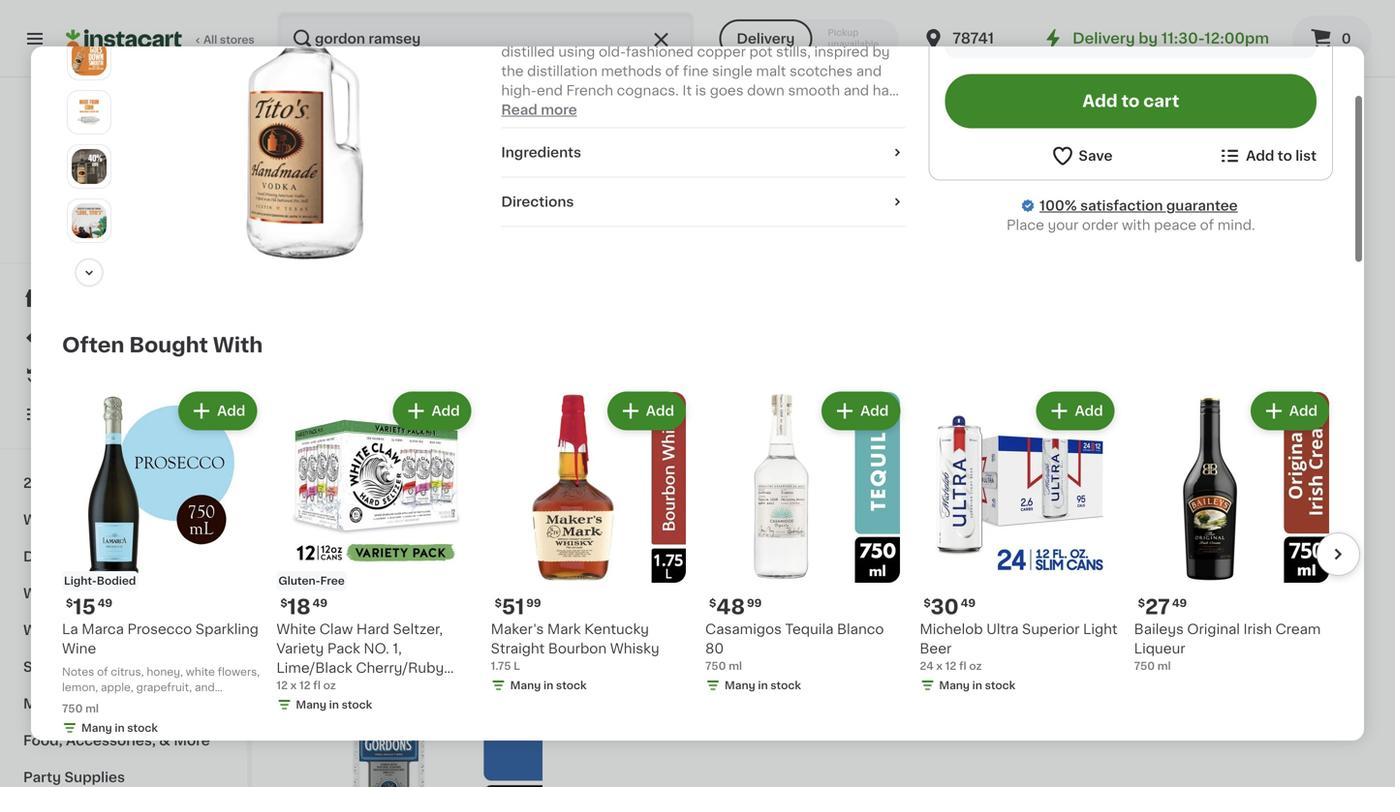 Task type: locate. For each thing, give the bounding box(es) containing it.
stock for 30
[[985, 681, 1016, 691]]

- right 40%
[[692, 26, 698, 39]]

many down the beer
[[939, 681, 970, 691]]

dry up gordon estate 2016 cabernet sauvignon 750 ml
[[634, 494, 654, 504]]

wine inside la marca prosecco sparkling wine
[[62, 642, 96, 656]]

merlot
[[933, 488, 977, 502]]

more
[[151, 193, 187, 206], [174, 735, 210, 748]]

in
[[1154, 527, 1164, 537], [758, 681, 768, 691], [544, 681, 554, 691], [973, 681, 982, 691], [329, 700, 339, 711], [115, 723, 125, 734]]

49 inside $ 30 49
[[961, 598, 976, 609]]

1 horizontal spatial fl
[[959, 661, 967, 672]]

sauvignon inside the 'gordon estate six cabernet sauvignon 750 ml'
[[291, 531, 362, 545]]

guarantee up peace on the top right of page
[[1167, 199, 1238, 213]]

$ for 51
[[495, 598, 502, 609]]

0 vertical spatial x
[[936, 661, 943, 672]]

0 horizontal spatial is
[[695, 84, 707, 97]]

0 horizontal spatial -
[[597, 26, 603, 39]]

full- for 49
[[293, 494, 317, 504]]

mixers
[[23, 698, 70, 711]]

wine inside 'link'
[[23, 514, 59, 527]]

0 vertical spatial hard
[[356, 623, 389, 637]]

1 vertical spatial more
[[174, 735, 210, 748]]

many for 30
[[939, 681, 970, 691]]

1 vertical spatial deals link
[[12, 539, 235, 576]]

gordon inside the 'gordon estate six cabernet sauvignon 750 ml'
[[291, 512, 342, 525]]

ml up gluten-free
[[314, 550, 328, 561]]

product group containing 51
[[491, 388, 690, 698]]

wine down 20
[[23, 514, 59, 527]]

$ inside $ 27
[[565, 464, 572, 474]]

1 99 from the left
[[747, 598, 762, 609]]

seller inside "product" group
[[320, 442, 345, 451]]

100%
[[1040, 199, 1077, 213], [50, 235, 79, 246]]

1 vertical spatial fl
[[313, 681, 321, 691]]

0 vertical spatial guarantee
[[1167, 199, 1238, 213]]

add button for 15
[[180, 394, 255, 429]]

1 seller from the left
[[320, 442, 345, 451]]

bought
[[129, 335, 208, 356]]

0 horizontal spatial hard
[[98, 661, 132, 674]]

0 vertical spatial 1.75
[[1102, 507, 1122, 518]]

1 horizontal spatial is
[[853, 26, 864, 39]]

0 horizontal spatial 27
[[572, 463, 597, 483]]

distilled
[[501, 45, 555, 59]]

to
[[1122, 93, 1140, 109], [1278, 149, 1292, 163]]

1 vertical spatial drinks
[[88, 698, 133, 711]]

1 vertical spatial 1.75
[[491, 661, 511, 672]]

guarantee inside view pricing policy 100% satisfaction guarantee
[[149, 235, 205, 246]]

750 up mark
[[561, 550, 582, 561]]

many in stock for 30
[[939, 681, 1016, 691]]

full-bodied dry for 49
[[293, 494, 384, 504]]

best up the $ 49 49
[[297, 442, 318, 451]]

many in stock down grapefruit/raspberry in the left of the page
[[296, 700, 372, 711]]

gordon for 49
[[291, 512, 342, 525]]

0 horizontal spatial sauvignon
[[291, 531, 362, 545]]

100% down view
[[50, 235, 79, 246]]

and up has
[[856, 64, 882, 78]]

wine for wine rated 90+
[[23, 514, 59, 527]]

1 horizontal spatial l
[[1125, 507, 1131, 518]]

1 horizontal spatial 1.75
[[1102, 507, 1122, 518]]

1 vertical spatial 27
[[1145, 597, 1170, 618]]

fl down lime/black
[[313, 681, 321, 691]]

cabernet for 27
[[699, 512, 763, 525]]

and down white
[[195, 683, 215, 693]]

2 horizontal spatial gordon
[[831, 488, 883, 502]]

1 vertical spatial l
[[514, 661, 520, 672]]

99 inside $ 51 99
[[526, 598, 541, 609]]

to inside "button"
[[1122, 93, 1140, 109]]

of down fashioned
[[665, 64, 679, 78]]

1 horizontal spatial delivery
[[1073, 31, 1135, 46]]

2016
[[663, 512, 695, 525]]

1 horizontal spatial estate
[[616, 512, 659, 525]]

read
[[501, 103, 538, 117]]

750 down liqueur
[[1134, 661, 1155, 672]]

product group containing 15
[[62, 388, 261, 740]]

0 vertical spatial to
[[1122, 93, 1140, 109]]

satisfaction down pricing
[[82, 235, 147, 246]]

add button for 49
[[1006, 203, 1080, 238]]

citrus,
[[111, 667, 144, 678]]

drinks up 'grapefruit,'
[[135, 661, 180, 674]]

many down straight
[[510, 681, 541, 691]]

product group containing 48
[[705, 388, 904, 698]]

cart
[[1144, 93, 1180, 109]]

1 horizontal spatial sauvignon
[[561, 531, 632, 545]]

full-bodied dry
[[833, 441, 925, 452], [293, 494, 384, 504], [563, 494, 654, 504]]

wine under $20 link
[[12, 576, 235, 612]]

many down 12 x 12 fl oz
[[296, 700, 327, 711]]

$ for 48
[[709, 598, 716, 609]]

750 down lemon,
[[62, 704, 83, 715]]

0 horizontal spatial full-bodied dry
[[293, 494, 384, 504]]

0 horizontal spatial drinks
[[88, 698, 133, 711]]

2 horizontal spatial 12
[[945, 661, 957, 672]]

1 horizontal spatial oz
[[969, 661, 982, 672]]

2 deals link from the top
[[12, 539, 235, 576]]

1.75 down straight
[[491, 661, 511, 672]]

of up apple,
[[97, 667, 108, 678]]

26
[[842, 463, 869, 483]]

many in stock for 18
[[296, 700, 372, 711]]

by left 11:30-
[[1139, 31, 1158, 46]]

inspired
[[814, 45, 869, 59]]

full- up 26
[[833, 441, 858, 452]]

99 inside $ 48 99
[[747, 598, 762, 609]]

full- for 27
[[563, 494, 587, 504]]

0
[[1342, 32, 1351, 46]]

0 vertical spatial drinks
[[135, 661, 180, 674]]

1.75 for gordon's london dry gin, (75 proof)
[[1102, 507, 1122, 518]]

1 horizontal spatial x
[[936, 661, 943, 672]]

gluten-
[[278, 576, 320, 587]]

hard up no.
[[356, 623, 389, 637]]

estate inside gordon estate merlot 750 ml
[[886, 488, 930, 502]]

1 vertical spatial satisfaction
[[82, 235, 147, 246]]

la
[[62, 623, 78, 637]]

drinks down apple,
[[88, 698, 133, 711]]

0 horizontal spatial 99
[[526, 598, 541, 609]]

best right 20
[[45, 477, 77, 490]]

many down the casamigos
[[725, 681, 756, 691]]

best
[[297, 442, 318, 451], [567, 442, 588, 451], [45, 477, 77, 490]]

in inside gordon's london dry gin, (75 proof) 1.75 l many in stock
[[1154, 527, 1164, 537]]

cabernet right six
[[416, 512, 480, 525]]

0 horizontal spatial to
[[1122, 93, 1140, 109]]

of inside united states - texas - 40% -this gluten-free vodka is distilled using old-fashioned copper pot stills, inspired by the distillation methods of fine single malt scotches and high-end french cognacs. it is goes down smooth and has an impeccably clean finish (crisp, clean, sweet, pepper, smooth)
[[665, 64, 679, 78]]

750 inside the 'gordon estate six cabernet sauvignon 750 ml'
[[291, 550, 311, 561]]

x right 24
[[936, 661, 943, 672]]

$ inside $ 30 49
[[924, 598, 931, 609]]

$ inside $ 18 49
[[280, 598, 287, 609]]

1 horizontal spatial satisfaction
[[1081, 199, 1163, 213]]

0 horizontal spatial 1.75
[[491, 661, 511, 672]]

bodied inside item carousel region
[[97, 576, 136, 587]]

stock for 48
[[771, 681, 801, 691]]

estate left merlot
[[886, 488, 930, 502]]

bodied up $20
[[97, 576, 136, 587]]

stock down london
[[1167, 527, 1198, 537]]

many down gordon's at the bottom of the page
[[1121, 527, 1152, 537]]

wine left 'under'
[[23, 587, 59, 601]]

99 right 48
[[747, 598, 762, 609]]

$ for 49
[[295, 464, 302, 474]]

1 best seller from the left
[[297, 442, 345, 451]]

-
[[597, 26, 603, 39], [649, 26, 655, 39], [692, 26, 698, 39]]

bodied down $ 27
[[587, 494, 627, 504]]

cabernet inside gordon estate 2016 cabernet sauvignon 750 ml
[[699, 512, 763, 525]]

food, accessories, & more
[[23, 735, 210, 748]]

guarantee down policy
[[149, 235, 205, 246]]

drinks
[[135, 661, 180, 674], [88, 698, 133, 711]]

100% satisfaction guarantee link
[[1040, 196, 1238, 216]]

gluten-free
[[278, 576, 345, 587]]

1 horizontal spatial seller
[[590, 442, 615, 451]]

oz down michelob on the right bottom
[[969, 661, 982, 672]]

1 horizontal spatial full-bodied dry
[[563, 494, 654, 504]]

0 vertical spatial oz
[[969, 661, 982, 672]]

ml down liqueur
[[1158, 661, 1171, 672]]

1 vertical spatial 100%
[[50, 235, 79, 246]]

$ for 30
[[924, 598, 931, 609]]

mind.
[[1218, 219, 1256, 232]]

bodied
[[858, 441, 897, 452], [317, 494, 356, 504], [587, 494, 627, 504], [97, 576, 136, 587]]

of left 2023
[[126, 477, 141, 490]]

1 horizontal spatial cabernet
[[699, 512, 763, 525]]

whisky
[[610, 643, 660, 656]]

20 best wines of 2023 link
[[12, 465, 235, 502]]

l down straight
[[514, 661, 520, 672]]

wine down la
[[62, 642, 96, 656]]

(crisp,
[[686, 103, 730, 117]]

and up pepper,
[[844, 84, 869, 97]]

0 vertical spatial deals link
[[12, 318, 235, 357]]

ml inside the 'gordon estate six cabernet sauvignon 750 ml'
[[314, 550, 328, 561]]

down
[[747, 84, 785, 97]]

more down notes of citrus, honey, white flowers, lemon, apple, grapefruit, and minerals 750 ml
[[174, 735, 210, 748]]

product group containing 49
[[291, 198, 546, 563]]

of inside notes of citrus, honey, white flowers, lemon, apple, grapefruit, and minerals 750 ml
[[97, 667, 108, 678]]

750
[[831, 507, 852, 518], [291, 550, 311, 561], [561, 550, 582, 561], [705, 661, 726, 672], [1134, 661, 1155, 672], [62, 704, 83, 715]]

full-bodied dry down $ 27
[[563, 494, 654, 504]]

0 horizontal spatial satisfaction
[[82, 235, 147, 246]]

- up fashioned
[[649, 26, 655, 39]]

49 inside the $ 49 49
[[332, 464, 347, 474]]

49 for 18
[[313, 598, 328, 609]]

$ inside $ 48 99
[[709, 598, 716, 609]]

0 vertical spatial more
[[151, 193, 187, 206]]

1 vertical spatial guarantee
[[149, 235, 205, 246]]

sauvignon
[[291, 531, 362, 545], [561, 531, 632, 545]]

0 vertical spatial and
[[856, 64, 882, 78]]

1 horizontal spatial best
[[297, 442, 318, 451]]

0 horizontal spatial seller
[[320, 442, 345, 451]]

fl right 24
[[959, 661, 967, 672]]

$ inside $ 51 99
[[495, 598, 502, 609]]

None search field
[[277, 12, 694, 66]]

stock
[[1167, 527, 1198, 537], [771, 681, 801, 691], [556, 681, 587, 691], [985, 681, 1016, 691], [342, 700, 372, 711], [127, 723, 158, 734]]

directions button
[[501, 192, 906, 212]]

bourbon
[[548, 643, 607, 656]]

add inside "button"
[[1083, 93, 1118, 109]]

sauvignon inside gordon estate 2016 cabernet sauvignon 750 ml
[[561, 531, 632, 545]]

11:30-
[[1162, 31, 1205, 46]]

2 horizontal spatial full-
[[833, 441, 858, 452]]

end
[[537, 84, 563, 97]]

gordon down $ 27
[[561, 512, 612, 525]]

many for 18
[[296, 700, 327, 711]]

- up 'old-'
[[597, 26, 603, 39]]

27 inside item carousel region
[[1145, 597, 1170, 618]]

gordon estate merlot 750 ml
[[831, 488, 977, 518]]

ml inside notes of citrus, honey, white flowers, lemon, apple, grapefruit, and minerals 750 ml
[[85, 704, 99, 715]]

0 horizontal spatial delivery
[[737, 32, 795, 46]]

cabernet right 2016
[[699, 512, 763, 525]]

2 horizontal spatial best
[[567, 442, 588, 451]]

0 vertical spatial l
[[1125, 507, 1131, 518]]

1 cabernet from the left
[[416, 512, 480, 525]]

best seller up $ 27
[[567, 442, 615, 451]]

gordon down 26
[[831, 488, 883, 502]]

0 horizontal spatial estate
[[346, 512, 389, 525]]

in for 18
[[329, 700, 339, 711]]

best seller inside "product" group
[[297, 442, 345, 451]]

cabernet inside the 'gordon estate six cabernet sauvignon 750 ml'
[[416, 512, 480, 525]]

peace
[[1154, 219, 1197, 232]]

seltzers & hard drinks link
[[12, 649, 235, 686]]

2 cabernet from the left
[[699, 512, 763, 525]]

party supplies
[[23, 771, 125, 785]]

40%
[[659, 26, 689, 39]]

estate inside the 'gordon estate six cabernet sauvignon 750 ml'
[[346, 512, 389, 525]]

1 vertical spatial deals
[[23, 550, 63, 564]]

0 horizontal spatial guarantee
[[149, 235, 205, 246]]

2 horizontal spatial -
[[692, 26, 698, 39]]

hard inside white claw hard seltzer, variety pack no. 1, lime/black cherry/ruby grapefruit/raspberry
[[356, 623, 389, 637]]

1 horizontal spatial full-
[[563, 494, 587, 504]]

1 vertical spatial oz
[[323, 681, 336, 691]]

0 horizontal spatial fl
[[313, 681, 321, 691]]

hard up apple,
[[98, 661, 132, 674]]

marca
[[82, 623, 124, 637]]

l down gordon's at the bottom of the page
[[1125, 507, 1131, 518]]

estate left six
[[346, 512, 389, 525]]

1 horizontal spatial -
[[649, 26, 655, 39]]

x inside michelob ultra superior light beer 24 x 12 fl oz
[[936, 661, 943, 672]]

750 inside notes of citrus, honey, white flowers, lemon, apple, grapefruit, and minerals 750 ml
[[62, 704, 83, 715]]

full-bodied dry up 26 49
[[833, 441, 925, 452]]

1 vertical spatial to
[[1278, 149, 1292, 163]]

1.75 inside the maker's mark kentucky straight bourbon whisky 1.75 l
[[491, 661, 511, 672]]

12
[[945, 661, 957, 672], [276, 681, 288, 691], [299, 681, 311, 691]]

by up has
[[873, 45, 890, 59]]

0 horizontal spatial 100%
[[50, 235, 79, 246]]

best for 27
[[567, 442, 588, 451]]

ingredients
[[501, 146, 581, 159]]

1 horizontal spatial to
[[1278, 149, 1292, 163]]

directions
[[501, 195, 574, 209]]

add button
[[465, 203, 540, 238], [735, 203, 810, 238], [1006, 203, 1080, 238], [180, 394, 255, 429], [395, 394, 470, 429], [609, 394, 684, 429], [824, 394, 899, 429], [1038, 394, 1113, 429], [1253, 394, 1328, 429], [465, 600, 540, 635]]

0 vertical spatial fl
[[959, 661, 967, 672]]

1 horizontal spatial guarantee
[[1167, 199, 1238, 213]]

49 for 30
[[961, 598, 976, 609]]

delivery inside button
[[737, 32, 795, 46]]

is right the it
[[695, 84, 707, 97]]

$ inside $ 27 49
[[1138, 598, 1145, 609]]

1 vertical spatial hard
[[98, 661, 132, 674]]

49 inside $ 15 49
[[98, 598, 112, 609]]

15
[[73, 597, 96, 618]]

full-bodied dry down the $ 49 49
[[293, 494, 384, 504]]

lemon,
[[62, 683, 98, 693]]

deals down wine rated 90+
[[23, 550, 63, 564]]

0 horizontal spatial full-
[[293, 494, 317, 504]]

light-
[[64, 576, 97, 587]]

100% up your
[[1040, 199, 1077, 213]]

gordon's
[[1102, 488, 1164, 502]]

0 horizontal spatial by
[[873, 45, 890, 59]]

oz down lime/black
[[323, 681, 336, 691]]

more up policy
[[151, 193, 187, 206]]

sauvignon for 49
[[291, 531, 362, 545]]

99 right 51
[[526, 598, 541, 609]]

750 inside baileys original irish cream liqueur 750 ml
[[1134, 661, 1155, 672]]

in down bourbon at left
[[544, 681, 554, 691]]

gordon down the $ 49 49
[[291, 512, 342, 525]]

pot
[[750, 45, 773, 59]]

baileys original irish cream liqueur 750 ml
[[1134, 623, 1321, 672]]

ml down 26 49
[[855, 507, 868, 518]]

by inside united states - texas - 40% -this gluten-free vodka is distilled using old-fashioned copper pot stills, inspired by the distillation methods of fine single malt scotches and high-end french cognacs. it is goes down smooth and has an impeccably clean finish (crisp, clean, sweet, pepper, smooth)
[[873, 45, 890, 59]]

1 horizontal spatial 99
[[747, 598, 762, 609]]

enlarge vodka tito's handmade  vodka angle_back (opens in a new tab) image
[[72, 149, 107, 184]]

in for 51
[[544, 681, 554, 691]]

2 sauvignon from the left
[[561, 531, 632, 545]]

satisfaction inside view pricing policy 100% satisfaction guarantee
[[82, 235, 147, 246]]

1 vertical spatial x
[[290, 681, 297, 691]]

add button for 30
[[1038, 394, 1113, 429]]

guarantee
[[1167, 199, 1238, 213], [149, 235, 205, 246]]

no.
[[364, 643, 389, 656]]

seller up $ 27
[[590, 442, 615, 451]]

49 inside $ 18 49
[[313, 598, 328, 609]]

white claw hard seltzer, variety pack no. 1, lime/black cherry/ruby grapefruit/raspberry
[[276, 623, 444, 695]]

1 horizontal spatial 27
[[1145, 597, 1170, 618]]

$ inside $ 15 49
[[66, 598, 73, 609]]

750 down 26
[[831, 507, 852, 518]]

total wine & more link
[[60, 101, 187, 209]]

1 horizontal spatial best seller
[[567, 442, 615, 451]]

2 horizontal spatial estate
[[886, 488, 930, 502]]

0 horizontal spatial cabernet
[[416, 512, 480, 525]]

read more
[[501, 103, 577, 117]]

in down gordon's at the bottom of the page
[[1154, 527, 1164, 537]]

x down lime/black
[[290, 681, 297, 691]]

99 for 48
[[747, 598, 762, 609]]

& inside "link"
[[74, 698, 85, 711]]

product group
[[291, 198, 546, 563], [561, 198, 816, 563], [831, 198, 1086, 520], [62, 388, 261, 740], [276, 388, 475, 717], [491, 388, 690, 698], [705, 388, 904, 698], [920, 388, 1119, 698], [1134, 388, 1333, 674], [291, 594, 546, 788]]

sauvignon down $ 27
[[561, 531, 632, 545]]

49 inside $ 27 49
[[1172, 598, 1187, 609]]

enlarge vodka tito's handmade  vodka angle_top (opens in a new tab) image
[[72, 204, 107, 238]]

clean,
[[734, 103, 777, 117]]

1.75 down gordon's at the bottom of the page
[[1102, 507, 1122, 518]]

0 horizontal spatial l
[[514, 661, 520, 672]]

in for 30
[[973, 681, 982, 691]]

1 sauvignon from the left
[[291, 531, 362, 545]]

2 seller from the left
[[590, 442, 615, 451]]

cabernet
[[416, 512, 480, 525], [699, 512, 763, 525]]

750 inside "casamigos tequila blanco 80 750 ml"
[[705, 661, 726, 672]]

all
[[203, 34, 217, 45]]

gordon inside gordon estate 2016 cabernet sauvignon 750 ml
[[561, 512, 612, 525]]

x
[[936, 661, 943, 672], [290, 681, 297, 691]]

free
[[778, 26, 806, 39]]

and inside notes of citrus, honey, white flowers, lemon, apple, grapefruit, and minerals 750 ml
[[195, 683, 215, 693]]

dry up the 'gordon estate six cabernet sauvignon 750 ml'
[[364, 494, 384, 504]]

stock down "casamigos tequila blanco 80 750 ml"
[[771, 681, 801, 691]]

best seller
[[297, 442, 345, 451], [567, 442, 615, 451]]

casamigos
[[705, 623, 782, 637]]

2 99 from the left
[[526, 598, 541, 609]]

seller up the $ 49 49
[[320, 442, 345, 451]]

& down lemon,
[[74, 698, 85, 711]]

full- down the $ 49 49
[[293, 494, 317, 504]]

0 horizontal spatial gordon
[[291, 512, 342, 525]]

best inside "product" group
[[297, 442, 318, 451]]

tequila
[[785, 623, 834, 637]]

cabernet for 49
[[416, 512, 480, 525]]

beer
[[920, 643, 952, 656]]

estate inside gordon estate 2016 cabernet sauvignon 750 ml
[[616, 512, 659, 525]]

ml down lemon,
[[85, 704, 99, 715]]

many in stock
[[725, 681, 801, 691], [510, 681, 587, 691], [939, 681, 1016, 691], [296, 700, 372, 711], [81, 723, 158, 734]]

1.75 inside gordon's london dry gin, (75 proof) 1.75 l many in stock
[[1102, 507, 1122, 518]]

750 up gluten- at left bottom
[[291, 550, 311, 561]]

states
[[550, 26, 594, 39]]

99
[[747, 598, 762, 609], [526, 598, 541, 609]]

1 horizontal spatial hard
[[356, 623, 389, 637]]

1 - from the left
[[597, 26, 603, 39]]

ml inside gordon estate 2016 cabernet sauvignon 750 ml
[[584, 550, 598, 561]]

gluten-
[[729, 26, 778, 39]]

750 down the '80'
[[705, 661, 726, 672]]

is
[[853, 26, 864, 39], [695, 84, 707, 97]]

1 horizontal spatial 100%
[[1040, 199, 1077, 213]]

with
[[213, 335, 263, 356]]

ml up kentucky
[[584, 550, 598, 561]]

1 deals link from the top
[[12, 318, 235, 357]]

stock down grapefruit/raspberry in the left of the page
[[342, 700, 372, 711]]

sauvignon for 27
[[561, 531, 632, 545]]

2 best seller from the left
[[567, 442, 615, 451]]

gordon
[[831, 488, 883, 502], [291, 512, 342, 525], [561, 512, 612, 525]]

dry left gin,
[[1222, 488, 1247, 502]]

estate for 49
[[346, 512, 389, 525]]

0 vertical spatial 27
[[572, 463, 597, 483]]

stock down michelob ultra superior light beer 24 x 12 fl oz
[[985, 681, 1016, 691]]

sparkling
[[196, 623, 259, 637]]

to left cart
[[1122, 93, 1140, 109]]

l
[[1125, 507, 1131, 518], [514, 661, 520, 672]]

wine
[[98, 193, 133, 206], [23, 514, 59, 527], [23, 587, 59, 601], [23, 624, 59, 638], [62, 642, 96, 656]]

add button for 27
[[1253, 394, 1328, 429]]

instacart logo image
[[66, 27, 182, 50]]

many in stock down the beer
[[939, 681, 1016, 691]]

12:00pm
[[1205, 31, 1269, 46]]

superior
[[1022, 623, 1080, 637]]

to inside button
[[1278, 149, 1292, 163]]

sauvignon up free
[[291, 531, 362, 545]]

service type group
[[719, 19, 899, 58]]

all stores link
[[66, 12, 256, 66]]

2 vertical spatial and
[[195, 683, 215, 693]]

1 horizontal spatial gordon
[[561, 512, 612, 525]]

full- down $ 27
[[563, 494, 587, 504]]

stock for 51
[[556, 681, 587, 691]]

l inside gordon's london dry gin, (75 proof) 1.75 l many in stock
[[1125, 507, 1131, 518]]

deals
[[54, 330, 94, 344], [23, 550, 63, 564]]

1 vertical spatial is
[[695, 84, 707, 97]]

ingredients button
[[501, 143, 906, 162]]

49 for 15
[[98, 598, 112, 609]]

many in stock down bourbon at left
[[510, 681, 587, 691]]

$ inside the $ 49 49
[[295, 464, 302, 474]]

0 horizontal spatial best seller
[[297, 442, 345, 451]]

l inside the maker's mark kentucky straight bourbon whisky 1.75 l
[[514, 661, 520, 672]]

impeccably
[[521, 103, 601, 117]]

more for total wine & more
[[151, 193, 187, 206]]

light
[[1083, 623, 1118, 637]]

add button for 48
[[824, 394, 899, 429]]

1.75 for maker's mark kentucky straight bourbon whisky
[[491, 661, 511, 672]]



Task type: vqa. For each thing, say whether or not it's contained in the screenshot.
subject within the and authorize us to charge any active payment method on file after your free trial. Cancel any time in Your Account. Other fees, taxes, and or tips may apply. Additional Instacart+ benefits are subject to
no



Task type: describe. For each thing, give the bounding box(es) containing it.
0 vertical spatial deals
[[54, 330, 94, 344]]

0 vertical spatial satisfaction
[[1081, 199, 1163, 213]]

& up policy
[[136, 193, 148, 206]]

your
[[1048, 219, 1079, 232]]

bodied up 26 49
[[858, 441, 897, 452]]

many up accessories,
[[81, 723, 112, 734]]

$20
[[108, 587, 135, 601]]

1 horizontal spatial by
[[1139, 31, 1158, 46]]

gordon for 27
[[561, 512, 612, 525]]

rated
[[62, 514, 104, 527]]

light-bodied
[[64, 576, 136, 587]]

delivery by 11:30-12:00pm link
[[1042, 27, 1269, 50]]

texas
[[607, 26, 646, 39]]

$ 27 49
[[1138, 597, 1187, 618]]

list
[[1296, 149, 1317, 163]]

many for 51
[[510, 681, 541, 691]]

49 for 27
[[1172, 598, 1187, 609]]

add button for 51
[[609, 394, 684, 429]]

wine up pricing
[[98, 193, 133, 206]]

49 inside 26 49
[[871, 464, 886, 474]]

26 49
[[842, 463, 886, 483]]

fine
[[683, 64, 709, 78]]

place your order with peace of mind.
[[1007, 219, 1256, 232]]

pack
[[327, 643, 360, 656]]

l for gordon's london dry gin, (75 proof)
[[1125, 507, 1131, 518]]

stock up food, accessories, & more
[[127, 723, 158, 734]]

"gordon
[[412, 145, 499, 165]]

3 - from the left
[[692, 26, 698, 39]]

1 horizontal spatial 12
[[299, 681, 311, 691]]

stock for 18
[[342, 700, 372, 711]]

wines
[[80, 477, 123, 490]]

stock inside gordon's london dry gin, (75 proof) 1.75 l many in stock
[[1167, 527, 1198, 537]]

food, accessories, & more link
[[12, 723, 235, 760]]

ml inside gordon estate merlot 750 ml
[[855, 507, 868, 518]]

save button
[[1051, 144, 1113, 168]]

add to list
[[1246, 149, 1317, 163]]

old-
[[599, 45, 626, 59]]

24
[[920, 661, 934, 672]]

gordon's london dry gin, (75 proof) 1.75 l many in stock
[[1102, 488, 1349, 537]]

oz inside michelob ultra superior light beer 24 x 12 fl oz
[[969, 661, 982, 672]]

$ 48 99
[[709, 597, 762, 618]]

clean
[[605, 103, 642, 117]]

$ for 18
[[280, 598, 287, 609]]

fl inside michelob ultra superior light beer 24 x 12 fl oz
[[959, 661, 967, 672]]

ml inside baileys original irish cream liqueur 750 ml
[[1158, 661, 1171, 672]]

to for list
[[1278, 149, 1292, 163]]

it
[[683, 84, 692, 97]]

of left mind.
[[1200, 219, 1214, 232]]

bodied down the $ 49 49
[[317, 494, 356, 504]]

product group containing 26
[[831, 198, 1086, 520]]

united
[[501, 26, 547, 39]]

product group containing 18
[[276, 388, 475, 717]]

honey,
[[147, 667, 183, 678]]

enlarge vodka tito's handmade  vodka angle_right (opens in a new tab) image
[[72, 95, 107, 130]]

white
[[276, 623, 316, 637]]

blanco
[[837, 623, 884, 637]]

many in stock for 51
[[510, 681, 587, 691]]

more for food, accessories, & more
[[174, 735, 210, 748]]

dry inside gordon's london dry gin, (75 proof) 1.75 l many in stock
[[1222, 488, 1247, 502]]

seller for 27
[[590, 442, 615, 451]]

product group containing 30
[[920, 388, 1119, 698]]

seltzers
[[23, 661, 80, 674]]

90+
[[107, 514, 134, 527]]

grapefruit,
[[136, 683, 192, 693]]

item carousel region
[[35, 381, 1360, 748]]

french
[[566, 84, 613, 97]]

best seller for 49
[[297, 442, 345, 451]]

750 inside gordon estate merlot 750 ml
[[831, 507, 852, 518]]

estate for 27
[[616, 512, 659, 525]]

2 - from the left
[[649, 26, 655, 39]]

many inside gordon's london dry gin, (75 proof) 1.75 l many in stock
[[1121, 527, 1152, 537]]

0 vertical spatial 100%
[[1040, 199, 1077, 213]]

straight
[[491, 643, 545, 656]]

sweet,
[[780, 103, 826, 117]]

policy
[[136, 216, 170, 226]]

best seller for 27
[[567, 442, 615, 451]]

ramsey"
[[504, 145, 595, 165]]

$ 18 49
[[280, 597, 328, 618]]

wine link
[[12, 612, 235, 649]]

$ 51 99
[[495, 597, 541, 618]]

gordon estate six cabernet sauvignon 750 ml
[[291, 512, 480, 561]]

0 vertical spatial is
[[853, 26, 864, 39]]

smooth)
[[501, 123, 560, 136]]

wine rated 90+
[[23, 514, 134, 527]]

78741
[[953, 31, 994, 46]]

delivery by 11:30-12:00pm
[[1073, 31, 1269, 46]]

& down notes of citrus, honey, white flowers, lemon, apple, grapefruit, and minerals 750 ml
[[159, 735, 170, 748]]

vodka
[[809, 26, 850, 39]]

$ for 27
[[1138, 598, 1145, 609]]

pepper,
[[830, 103, 882, 117]]

total wine & more logo image
[[81, 101, 166, 186]]

delivery for delivery by 11:30-12:00pm
[[1073, 31, 1135, 46]]

under
[[62, 587, 105, 601]]

mark
[[547, 623, 581, 637]]

copper
[[697, 45, 746, 59]]

$ 49 49
[[295, 463, 347, 483]]

in for 48
[[758, 681, 768, 691]]

wine under $20
[[23, 587, 135, 601]]

vodka tito's handmade  vodka hero image
[[132, 0, 478, 284]]

(75
[[1281, 488, 1303, 502]]

full-bodied dry for 27
[[563, 494, 654, 504]]

100% inside view pricing policy 100% satisfaction guarantee
[[50, 235, 79, 246]]

results
[[291, 145, 372, 165]]

27 for $ 27 49
[[1145, 597, 1170, 618]]

results for "gordon ramsey"
[[291, 145, 595, 165]]

united states - texas - 40% -this gluten-free vodka is distilled using old-fashioned copper pot stills, inspired by the distillation methods of fine single malt scotches and high-end french cognacs. it is goes down smooth and has an impeccably clean finish (crisp, clean, sweet, pepper, smooth)
[[501, 26, 897, 136]]

0 horizontal spatial oz
[[323, 681, 336, 691]]

750 inside gordon estate 2016 cabernet sauvignon 750 ml
[[561, 550, 582, 561]]

78741 button
[[922, 12, 1038, 66]]

seltzers & hard drinks
[[23, 661, 180, 674]]

variety
[[276, 643, 324, 656]]

l for maker's mark kentucky straight bourbon whisky
[[514, 661, 520, 672]]

product group containing add
[[291, 594, 546, 788]]

smooth
[[788, 84, 840, 97]]

six
[[392, 512, 413, 525]]

high-
[[501, 84, 537, 97]]

2 horizontal spatial full-bodied dry
[[833, 441, 925, 452]]

all stores
[[203, 34, 255, 45]]

0 horizontal spatial x
[[290, 681, 297, 691]]

gordon estate 2016 cabernet sauvignon 750 ml
[[561, 512, 763, 561]]

dry up gordon estate merlot 750 ml
[[905, 441, 925, 452]]

single
[[712, 64, 753, 78]]

for
[[376, 145, 407, 165]]

enlarge vodka tito's handmade  vodka angle_left (opens in a new tab) image
[[72, 41, 107, 76]]

mixers & drinks link
[[12, 686, 235, 723]]

48
[[716, 597, 745, 618]]

prosecco
[[127, 623, 192, 637]]

best for 49
[[297, 442, 318, 451]]

hard for claw
[[356, 623, 389, 637]]

many in stock for 48
[[725, 681, 801, 691]]

drinks inside "link"
[[88, 698, 133, 711]]

27 for $ 27
[[572, 463, 597, 483]]

baileys
[[1134, 623, 1184, 637]]

49 for 49
[[332, 464, 347, 474]]

in up food, accessories, & more
[[115, 723, 125, 734]]

& up lemon,
[[83, 661, 95, 674]]

wine for wine under $20
[[23, 587, 59, 601]]

1 vertical spatial and
[[844, 84, 869, 97]]

add to cart
[[1083, 93, 1180, 109]]

$ for 15
[[66, 598, 73, 609]]

to for cart
[[1122, 93, 1140, 109]]

distillation
[[527, 64, 598, 78]]

hard for &
[[98, 661, 132, 674]]

food,
[[23, 735, 63, 748]]

view pricing policy link
[[66, 213, 181, 229]]

add inside button
[[1246, 149, 1275, 163]]

0 horizontal spatial 12
[[276, 681, 288, 691]]

99 for 51
[[526, 598, 541, 609]]

12 inside michelob ultra superior light beer 24 x 12 fl oz
[[945, 661, 957, 672]]

free
[[320, 576, 345, 587]]

delivery for delivery
[[737, 32, 795, 46]]

apple,
[[101, 683, 134, 693]]

using
[[558, 45, 595, 59]]

gordon inside gordon estate merlot 750 ml
[[831, 488, 883, 502]]

maker's mark kentucky straight bourbon whisky 1.75 l
[[491, 623, 660, 672]]

kentucky
[[584, 623, 649, 637]]

wine for wine
[[23, 624, 59, 638]]

seltzer,
[[393, 623, 443, 637]]

place
[[1007, 219, 1044, 232]]

1 horizontal spatial drinks
[[135, 661, 180, 674]]

0 horizontal spatial best
[[45, 477, 77, 490]]

many for 48
[[725, 681, 756, 691]]

add to list button
[[1218, 144, 1317, 168]]

seller for 49
[[320, 442, 345, 451]]

more
[[541, 103, 577, 117]]

add button for 18
[[395, 394, 470, 429]]

pricing
[[95, 216, 133, 226]]

many in stock up food, accessories, & more
[[81, 723, 158, 734]]

ml inside "casamigos tequila blanco 80 750 ml"
[[729, 661, 742, 672]]

cognacs.
[[617, 84, 679, 97]]



